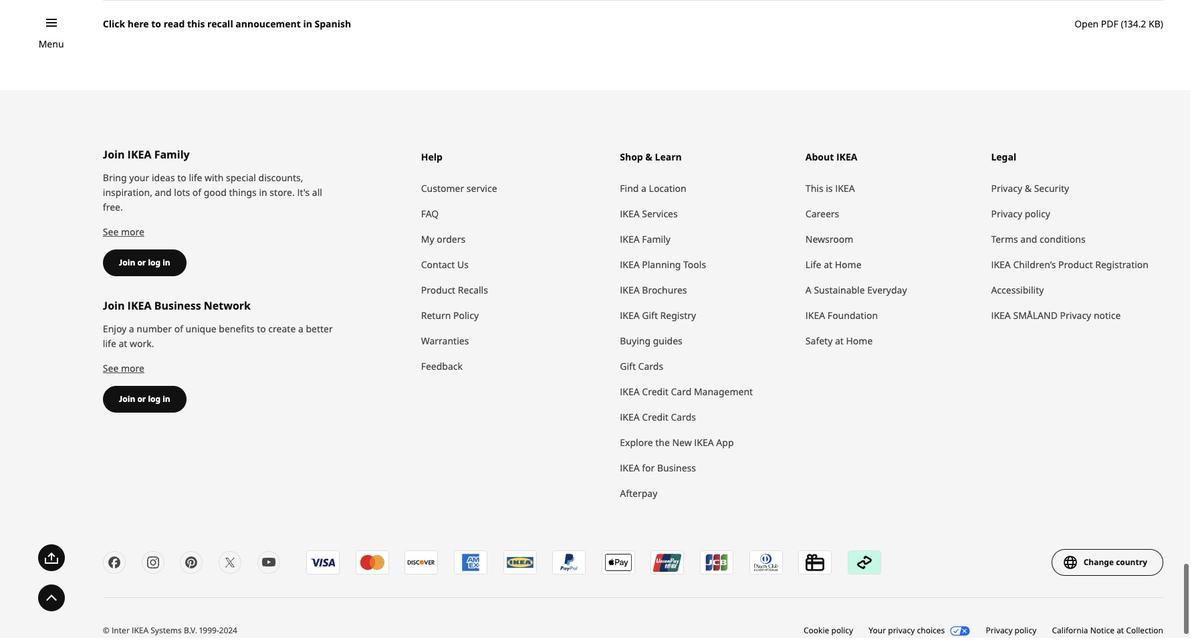 Task type: vqa. For each thing, say whether or not it's contained in the screenshot.
recall
yes



Task type: locate. For each thing, give the bounding box(es) containing it.
1 vertical spatial cards
[[671, 411, 697, 424]]

family
[[154, 147, 190, 162], [643, 233, 671, 246]]

accessibility link
[[992, 278, 1164, 303]]

0 vertical spatial see more link
[[103, 226, 144, 238]]

0 vertical spatial see more
[[103, 226, 144, 238]]

policy left california at the right bottom
[[1015, 625, 1037, 636]]

privacy down "accessibility" link
[[1061, 309, 1092, 322]]

2 see more from the top
[[103, 362, 144, 375]]

contact
[[421, 258, 455, 271]]

systems
[[151, 625, 182, 636]]

ikea credit card image
[[504, 551, 537, 574]]

2 see from the top
[[103, 362, 119, 375]]

join down work.
[[119, 393, 135, 405]]

0 horizontal spatial of
[[174, 323, 183, 335]]

to left create
[[257, 323, 266, 335]]

contact us link
[[421, 252, 607, 278]]

us
[[458, 258, 469, 271]]

at down enjoy
[[119, 337, 127, 350]]

gift inside 'link'
[[643, 309, 658, 322]]

more down free.
[[121, 226, 144, 238]]

or up join ikea business network
[[137, 257, 146, 268]]

gift cards
[[620, 360, 664, 373]]

ikea gift registry
[[620, 309, 697, 322]]

a
[[642, 182, 647, 195], [129, 323, 134, 335], [298, 323, 304, 335]]

1 vertical spatial log
[[148, 393, 161, 405]]

1 horizontal spatial gift
[[643, 309, 658, 322]]

1 vertical spatial or
[[137, 393, 146, 405]]

more for family
[[121, 226, 144, 238]]

1 horizontal spatial family
[[643, 233, 671, 246]]

ikea foundation link
[[806, 303, 978, 329]]

log for family
[[148, 257, 161, 268]]

and inside terms and conditions link
[[1021, 233, 1038, 246]]

ikea down gift cards
[[620, 385, 640, 398]]

ikea left for
[[620, 462, 640, 474]]

cards down the buying guides
[[639, 360, 664, 373]]

list
[[307, 551, 896, 583], [103, 551, 293, 582]]

ikea inside "link"
[[806, 309, 826, 322]]

0 horizontal spatial gift
[[620, 360, 636, 373]]

and right terms
[[1021, 233, 1038, 246]]

a left the "better"
[[298, 323, 304, 335]]

0 vertical spatial cards
[[639, 360, 664, 373]]

afterpay
[[620, 487, 658, 500]]

and down ideas
[[155, 186, 172, 199]]

see more link down work.
[[103, 362, 144, 375]]

ikea down the find
[[620, 208, 640, 220]]

gift down buying
[[620, 360, 636, 373]]

credit up ikea credit cards
[[643, 385, 669, 398]]

ikea right is
[[836, 182, 855, 195]]

see down free.
[[103, 226, 119, 238]]

to
[[151, 18, 161, 30], [177, 171, 187, 184], [257, 323, 266, 335]]

service
[[467, 182, 498, 195]]

0 vertical spatial more
[[121, 226, 144, 238]]

credit for cards
[[643, 411, 669, 424]]

careers
[[806, 208, 840, 220]]

my orders link
[[421, 227, 607, 252]]

2 more from the top
[[121, 362, 144, 375]]

privacy
[[992, 182, 1023, 195], [992, 208, 1023, 220], [1061, 309, 1092, 322], [987, 625, 1013, 636]]

privacy policy down the & in the right top of the page
[[992, 208, 1051, 220]]

life inside enjoy a number of unique benefits to create a better life at work.
[[103, 337, 116, 350]]

at inside "link"
[[836, 335, 844, 347]]

©
[[103, 625, 110, 636]]

see more link
[[103, 226, 144, 238], [103, 362, 144, 375]]

planning
[[643, 258, 681, 271]]

all
[[312, 186, 322, 199]]

ikea
[[128, 147, 152, 162], [836, 182, 855, 195], [620, 208, 640, 220], [620, 233, 640, 246], [620, 258, 640, 271], [992, 258, 1012, 271], [620, 284, 640, 297], [128, 299, 152, 313], [620, 309, 640, 322], [806, 309, 826, 322], [992, 309, 1012, 322], [620, 385, 640, 398], [620, 411, 640, 424], [695, 436, 714, 449], [620, 462, 640, 474], [132, 625, 149, 636]]

visa image
[[307, 551, 339, 574]]

1 vertical spatial home
[[847, 335, 873, 347]]

safety
[[806, 335, 833, 347]]

1 join or log in from the top
[[119, 257, 170, 268]]

business for for
[[658, 462, 697, 474]]

credit for card
[[643, 385, 669, 398]]

things
[[229, 186, 257, 199]]

privacy policy link right california consumer privacy act (ccpa) opt-out icon
[[987, 625, 1037, 638]]

1 vertical spatial family
[[643, 233, 671, 246]]

home
[[835, 258, 862, 271], [847, 335, 873, 347]]

0 vertical spatial of
[[193, 186, 201, 199]]

orders
[[437, 233, 466, 246]]

0 horizontal spatial family
[[154, 147, 190, 162]]

buying
[[620, 335, 651, 347]]

feedback
[[421, 360, 463, 373]]

0 horizontal spatial and
[[155, 186, 172, 199]]

business down explore the new ikea app
[[658, 462, 697, 474]]

foundation
[[828, 309, 879, 322]]

customer service
[[421, 182, 498, 195]]

0 vertical spatial credit
[[643, 385, 669, 398]]

to left the read
[[151, 18, 161, 30]]

warranties link
[[421, 329, 607, 354]]

2 see more link from the top
[[103, 362, 144, 375]]

1 see from the top
[[103, 226, 119, 238]]

join or log in down work.
[[119, 393, 170, 405]]

faq
[[421, 208, 439, 220]]

ikea up your
[[128, 147, 152, 162]]

newsroom link
[[806, 227, 978, 252]]

kb
[[1149, 18, 1161, 30]]

ikea up safety
[[806, 309, 826, 322]]

california notice at collection link
[[1053, 625, 1164, 638]]

2 join or log in from the top
[[119, 393, 170, 405]]

see down enjoy
[[103, 362, 119, 375]]

enjoy a number of unique benefits to create a better life at work.
[[103, 323, 333, 350]]

life
[[189, 171, 202, 184], [103, 337, 116, 350]]

0 horizontal spatial to
[[151, 18, 161, 30]]

and inside bring your ideas to life with special discounts, inspiration, and lots of good things in store. it's all free.
[[155, 186, 172, 199]]

home down foundation
[[847, 335, 873, 347]]

privacy right california consumer privacy act (ccpa) opt-out icon
[[987, 625, 1013, 636]]

more for business
[[121, 362, 144, 375]]

buying guides
[[620, 335, 683, 347]]

1 horizontal spatial to
[[177, 171, 187, 184]]

1 vertical spatial of
[[174, 323, 183, 335]]

home inside "link"
[[847, 335, 873, 347]]

0 vertical spatial home
[[835, 258, 862, 271]]

in
[[303, 18, 312, 30], [259, 186, 267, 199], [163, 257, 170, 268], [163, 393, 170, 405]]

privacy policy right california consumer privacy act (ccpa) opt-out icon
[[987, 625, 1037, 636]]

join or log in button for family
[[103, 250, 187, 276]]

ikea up the explore
[[620, 411, 640, 424]]

join or log in
[[119, 257, 170, 268], [119, 393, 170, 405]]

ikea credit cards link
[[620, 405, 793, 430]]

home for life at home
[[835, 258, 862, 271]]

buy now pay later with afterpay image
[[849, 551, 881, 574]]

0 horizontal spatial life
[[103, 337, 116, 350]]

discover image
[[406, 551, 438, 574]]

1 log from the top
[[148, 257, 161, 268]]

0 vertical spatial and
[[155, 186, 172, 199]]

0 horizontal spatial product
[[421, 284, 456, 297]]

click here to read this recall annoucement in spanish
[[103, 18, 351, 30]]

1 vertical spatial see more
[[103, 362, 144, 375]]

customer service link
[[421, 176, 607, 202]]

1 vertical spatial to
[[177, 171, 187, 184]]

business up number
[[154, 299, 201, 313]]

1 vertical spatial business
[[658, 462, 697, 474]]

1 horizontal spatial and
[[1021, 233, 1038, 246]]

notice
[[1095, 309, 1122, 322]]

0 vertical spatial join or log in
[[119, 257, 170, 268]]

more down work.
[[121, 362, 144, 375]]

product recalls
[[421, 284, 488, 297]]

to up lots
[[177, 171, 187, 184]]

0 vertical spatial join or log in button
[[103, 250, 187, 276]]

policy inside 'link'
[[832, 625, 854, 636]]

a sustainable everyday link
[[806, 278, 978, 303]]

life at home
[[806, 258, 862, 271]]

1 vertical spatial join or log in
[[119, 393, 170, 405]]

tools
[[684, 258, 707, 271]]

privacy left the & in the right top of the page
[[992, 182, 1023, 195]]

gift up the buying guides
[[643, 309, 658, 322]]

at right safety
[[836, 335, 844, 347]]

buying guides link
[[620, 329, 793, 354]]

ikea down ikea services
[[620, 233, 640, 246]]

1 vertical spatial and
[[1021, 233, 1038, 246]]

join or log in button down work.
[[103, 386, 187, 413]]

134.2
[[1125, 18, 1147, 30]]

2 or from the top
[[137, 393, 146, 405]]

recalls
[[458, 284, 488, 297]]

location
[[649, 182, 687, 195]]

ikea left app
[[695, 436, 714, 449]]

cookie
[[804, 625, 830, 636]]

join or log in button for business
[[103, 386, 187, 413]]

ikea credit card management
[[620, 385, 754, 398]]

1 horizontal spatial product
[[1059, 258, 1094, 271]]

ikea foundation
[[806, 309, 879, 322]]

or down work.
[[137, 393, 146, 405]]

my orders
[[421, 233, 466, 246]]

1 more from the top
[[121, 226, 144, 238]]

brochures
[[643, 284, 687, 297]]

see more link down free.
[[103, 226, 144, 238]]

ikea left brochures at the top right
[[620, 284, 640, 297]]

1 see more from the top
[[103, 226, 144, 238]]

join or log in button up join ikea business network
[[103, 250, 187, 276]]

0 vertical spatial privacy policy link
[[992, 202, 1164, 227]]

family down the services
[[643, 233, 671, 246]]

this
[[187, 18, 205, 30]]

menu button
[[39, 37, 64, 52]]

1 horizontal spatial life
[[189, 171, 202, 184]]

0 horizontal spatial business
[[154, 299, 201, 313]]

home up the a sustainable everyday
[[835, 258, 862, 271]]

or
[[137, 257, 146, 268], [137, 393, 146, 405]]

1 vertical spatial more
[[121, 362, 144, 375]]

credit up the at the bottom right of page
[[643, 411, 669, 424]]

see more down free.
[[103, 226, 144, 238]]

at inside enjoy a number of unique benefits to create a better life at work.
[[119, 337, 127, 350]]

0 vertical spatial family
[[154, 147, 190, 162]]

see more down work.
[[103, 362, 144, 375]]

to inside bring your ideas to life with special discounts, inspiration, and lots of good things in store. it's all free.
[[177, 171, 187, 184]]

cookie policy
[[804, 625, 854, 636]]

in inside bring your ideas to life with special discounts, inspiration, and lots of good things in store. it's all free.
[[259, 186, 267, 199]]

diners image
[[751, 551, 783, 574]]

children's
[[1014, 258, 1057, 271]]

0 vertical spatial log
[[148, 257, 161, 268]]

2 vertical spatial to
[[257, 323, 266, 335]]

credit
[[643, 385, 669, 398], [643, 411, 669, 424]]

1 horizontal spatial of
[[193, 186, 201, 199]]

join
[[103, 147, 125, 162], [119, 257, 135, 268], [103, 299, 125, 313], [119, 393, 135, 405]]

log up join ikea business network
[[148, 257, 161, 268]]

and
[[155, 186, 172, 199], [1021, 233, 1038, 246]]

policy
[[454, 309, 479, 322]]

life down enjoy
[[103, 337, 116, 350]]

find a location
[[620, 182, 687, 195]]

of left unique
[[174, 323, 183, 335]]

1 vertical spatial see
[[103, 362, 119, 375]]

find a location link
[[620, 176, 793, 202]]

family up ideas
[[154, 147, 190, 162]]

2 horizontal spatial a
[[642, 182, 647, 195]]

0 vertical spatial life
[[189, 171, 202, 184]]

x image
[[222, 555, 238, 571]]

free.
[[103, 201, 123, 214]]

change country link
[[1052, 549, 1164, 576]]

product down the contact
[[421, 284, 456, 297]]

a right enjoy
[[129, 323, 134, 335]]

product down terms and conditions link
[[1059, 258, 1094, 271]]

a
[[806, 284, 812, 297]]

a for enjoy
[[129, 323, 134, 335]]

life left with
[[189, 171, 202, 184]]

2 join or log in button from the top
[[103, 386, 187, 413]]

2 log from the top
[[148, 393, 161, 405]]

pinterest image
[[183, 555, 199, 571]]

1 vertical spatial life
[[103, 337, 116, 350]]

feedback link
[[421, 354, 607, 379]]

log down work.
[[148, 393, 161, 405]]

bring
[[103, 171, 127, 184]]

1 vertical spatial see more link
[[103, 362, 144, 375]]

registry
[[661, 309, 697, 322]]

policy right cookie
[[832, 625, 854, 636]]

1 vertical spatial join or log in button
[[103, 386, 187, 413]]

0 vertical spatial business
[[154, 299, 201, 313]]

join down free.
[[119, 257, 135, 268]]

ikea down accessibility
[[992, 309, 1012, 322]]

2 credit from the top
[[643, 411, 669, 424]]

see for join ikea family
[[103, 226, 119, 238]]

it's
[[297, 186, 310, 199]]

safety at home link
[[806, 329, 978, 354]]

1 vertical spatial credit
[[643, 411, 669, 424]]

a right the find
[[642, 182, 647, 195]]

inspiration,
[[103, 186, 153, 199]]

1 horizontal spatial business
[[658, 462, 697, 474]]

1 join or log in button from the top
[[103, 250, 187, 276]]

app
[[717, 436, 734, 449]]

this
[[806, 182, 824, 195]]

of right lots
[[193, 186, 201, 199]]

cards up new
[[671, 411, 697, 424]]

privacy policy
[[992, 208, 1051, 220], [987, 625, 1037, 636]]

2 horizontal spatial to
[[257, 323, 266, 335]]

ikea down terms
[[992, 258, 1012, 271]]

join or log in button
[[103, 250, 187, 276], [103, 386, 187, 413]]

0 vertical spatial gift
[[643, 309, 658, 322]]

0 horizontal spatial a
[[129, 323, 134, 335]]

join or log in up join ikea business network
[[119, 257, 170, 268]]

inter
[[112, 625, 130, 636]]

see more for join ikea business network
[[103, 362, 144, 375]]

0 vertical spatial or
[[137, 257, 146, 268]]

a for find
[[642, 182, 647, 195]]

0 vertical spatial see
[[103, 226, 119, 238]]

privacy policy link up conditions
[[992, 202, 1164, 227]]

1 credit from the top
[[643, 385, 669, 398]]

1 or from the top
[[137, 257, 146, 268]]

1 see more link from the top
[[103, 226, 144, 238]]

number
[[137, 323, 172, 335]]



Task type: describe. For each thing, give the bounding box(es) containing it.
lots
[[174, 186, 190, 199]]

1 vertical spatial privacy policy
[[987, 625, 1037, 636]]

see more link for join ikea business network
[[103, 362, 144, 375]]

&
[[1026, 182, 1032, 195]]

facebook image
[[106, 555, 122, 571]]

home for safety at home
[[847, 335, 873, 347]]

amex image
[[455, 551, 487, 574]]

new
[[673, 436, 692, 449]]

join or log in for family
[[119, 257, 170, 268]]

business for ikea
[[154, 299, 201, 313]]

a sustainable everyday
[[806, 284, 908, 297]]

with
[[205, 171, 224, 184]]

1 horizontal spatial list
[[307, 551, 896, 583]]

ikea brochures link
[[620, 278, 793, 303]]

0 vertical spatial product
[[1059, 258, 1094, 271]]

ikea children's product registration link
[[992, 252, 1164, 278]]

conditions
[[1040, 233, 1086, 246]]

or for family
[[137, 257, 146, 268]]

log for business
[[148, 393, 161, 405]]

© inter ikea systems b.v. 1999-2024
[[103, 625, 238, 636]]

privacy up terms
[[992, 208, 1023, 220]]

terms
[[992, 233, 1019, 246]]

open pdf ( 134.2 kb )
[[1075, 18, 1164, 30]]

at right the notice
[[1117, 625, 1125, 636]]

ikea brochures
[[620, 284, 687, 297]]

see for join ikea business network
[[103, 362, 119, 375]]

menu
[[39, 37, 64, 50]]

registration
[[1096, 258, 1149, 271]]

bring your ideas to life with special discounts, inspiration, and lots of good things in store. it's all free.
[[103, 171, 322, 214]]

choices
[[918, 625, 946, 636]]

policy up terms and conditions
[[1026, 208, 1051, 220]]

ikea up buying
[[620, 309, 640, 322]]

your
[[869, 625, 887, 636]]

0 horizontal spatial list
[[103, 551, 293, 582]]

change
[[1084, 557, 1115, 568]]

is
[[826, 182, 833, 195]]

privacy & security
[[992, 182, 1070, 195]]

guides
[[653, 335, 683, 347]]

of inside bring your ideas to life with special discounts, inspiration, and lots of good things in store. it's all free.
[[193, 186, 201, 199]]

cookie policy link
[[804, 625, 854, 638]]

unique
[[186, 323, 217, 335]]

(
[[1122, 18, 1125, 30]]

mastercard image
[[357, 551, 389, 574]]

better
[[306, 323, 333, 335]]

country
[[1117, 557, 1148, 568]]

life
[[806, 258, 822, 271]]

youtube image
[[261, 555, 277, 571]]

1 vertical spatial gift
[[620, 360, 636, 373]]

explore the new ikea app link
[[620, 430, 793, 456]]

0 vertical spatial to
[[151, 18, 161, 30]]

product recalls link
[[421, 278, 607, 303]]

paypal image
[[554, 551, 586, 574]]

1 vertical spatial privacy policy link
[[987, 625, 1037, 638]]

see more link for join ikea family
[[103, 226, 144, 238]]

spanish
[[315, 18, 351, 30]]

join or log in for business
[[119, 393, 170, 405]]

0 vertical spatial privacy policy
[[992, 208, 1051, 220]]

security
[[1035, 182, 1070, 195]]

create
[[269, 323, 296, 335]]

open
[[1075, 18, 1099, 30]]

privacy
[[889, 625, 916, 636]]

accessibility
[[992, 284, 1045, 297]]

terms and conditions
[[992, 233, 1086, 246]]

benefits
[[219, 323, 255, 335]]

jcb image
[[702, 551, 734, 574]]

to inside enjoy a number of unique benefits to create a better life at work.
[[257, 323, 266, 335]]

california consumer privacy act (ccpa) opt-out icon image
[[951, 625, 971, 638]]

return policy link
[[421, 303, 607, 329]]

join up enjoy
[[103, 299, 125, 313]]

ikea credit cards
[[620, 411, 697, 424]]

at right life
[[824, 258, 833, 271]]

b.v.
[[184, 625, 197, 636]]

return policy
[[421, 309, 479, 322]]

see more for join ikea family
[[103, 226, 144, 238]]

services
[[643, 208, 678, 220]]

2024
[[219, 625, 238, 636]]

your
[[129, 171, 149, 184]]

explore
[[620, 436, 653, 449]]

privacy inside 'link'
[[1061, 309, 1092, 322]]

1 horizontal spatial a
[[298, 323, 304, 335]]

ikea children's product registration
[[992, 258, 1149, 271]]

california notice at collection
[[1053, 625, 1164, 636]]

warranties
[[421, 335, 469, 347]]

enjoy
[[103, 323, 127, 335]]

or for business
[[137, 393, 146, 405]]

ikea up number
[[128, 299, 152, 313]]

of inside enjoy a number of unique benefits to create a better life at work.
[[174, 323, 183, 335]]

ikea credit card management link
[[620, 379, 793, 405]]

ikea family link
[[620, 227, 793, 252]]

discounts,
[[259, 171, 303, 184]]

småland
[[1014, 309, 1058, 322]]

privacy & security link
[[992, 176, 1164, 202]]

ikea right 'inter'
[[132, 625, 149, 636]]

ikea down ikea family
[[620, 258, 640, 271]]

union pay image
[[652, 551, 684, 574]]

sustainable
[[815, 284, 866, 297]]

join up bring
[[103, 147, 125, 162]]

this is ikea link
[[806, 176, 978, 202]]

ikea services link
[[620, 202, 793, 227]]

change country
[[1084, 557, 1148, 568]]

recall
[[207, 18, 233, 30]]

1 horizontal spatial cards
[[671, 411, 697, 424]]

0 horizontal spatial cards
[[639, 360, 664, 373]]

apple pay image
[[603, 551, 635, 574]]

explore the new ikea app
[[620, 436, 734, 449]]

join ikea family
[[103, 147, 190, 162]]

terms and conditions link
[[992, 227, 1164, 252]]

ikea gift registry link
[[620, 303, 793, 329]]

ikea gift card image
[[800, 551, 832, 574]]

california
[[1053, 625, 1089, 636]]

pdf
[[1102, 18, 1119, 30]]

customer
[[421, 182, 464, 195]]

work.
[[130, 337, 154, 350]]

your privacy choices link
[[869, 625, 971, 638]]

good
[[204, 186, 227, 199]]

management
[[694, 385, 754, 398]]

1999-
[[199, 625, 219, 636]]

life inside bring your ideas to life with special discounts, inspiration, and lots of good things in store. it's all free.
[[189, 171, 202, 184]]

for
[[643, 462, 655, 474]]

ikea for business
[[620, 462, 697, 474]]

careers link
[[806, 202, 978, 227]]

instagram image
[[145, 555, 161, 571]]

1 vertical spatial product
[[421, 284, 456, 297]]



